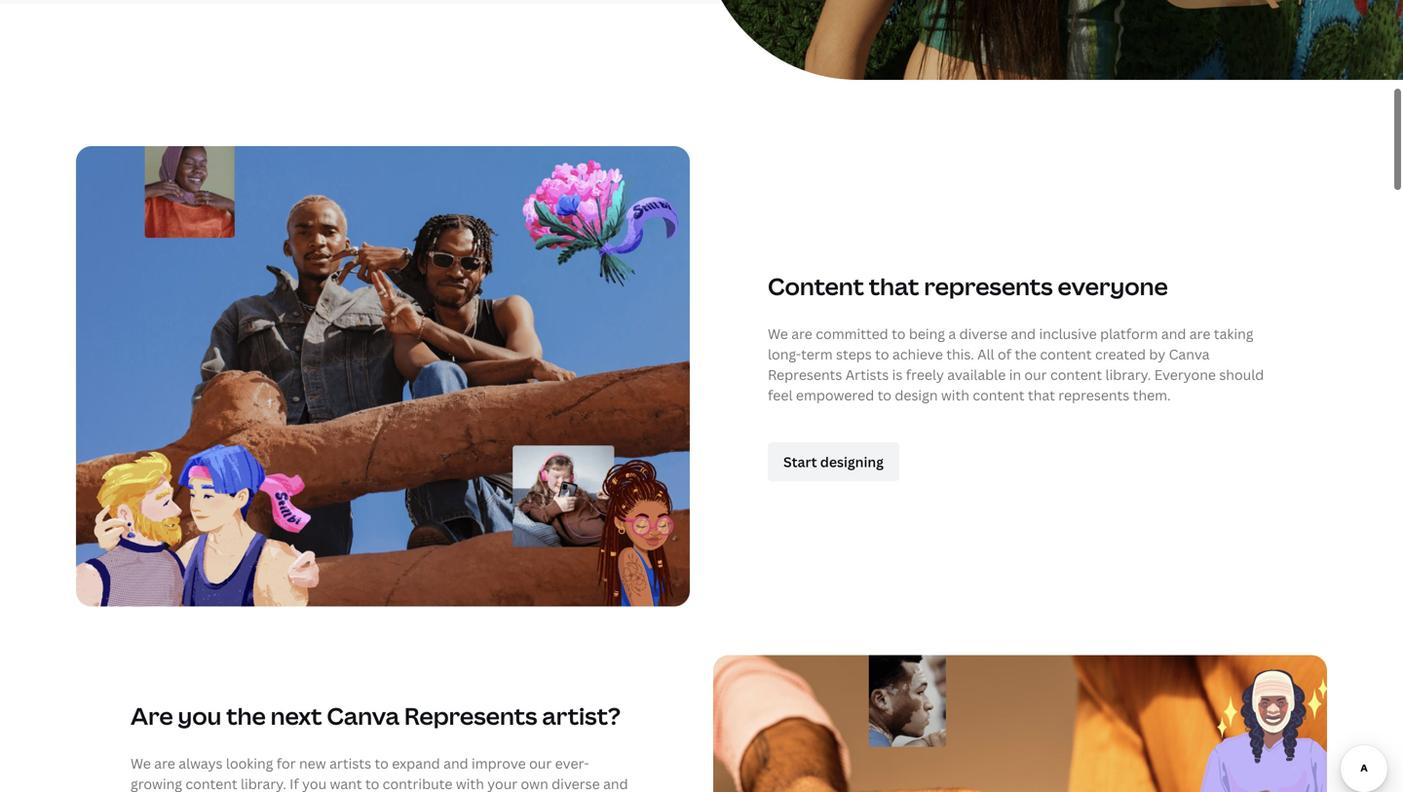 Task type: vqa. For each thing, say whether or not it's contained in the screenshot.
FEEL
yes



Task type: describe. For each thing, give the bounding box(es) containing it.
them.
[[1133, 386, 1172, 404]]

want
[[330, 775, 362, 793]]

designing
[[821, 453, 884, 471]]

of
[[998, 345, 1012, 363]]

a
[[949, 324, 957, 343]]

artist?
[[542, 701, 621, 732]]

library. inside we are committed to being a diverse and inclusive platform and are taking long-term steps to achieve this. all of the content created by canva represents artists is freely available in our content library. everyone should feel empowered to design with content that represents them.
[[1106, 365, 1152, 384]]

to right artists on the left bottom of the page
[[375, 754, 389, 773]]

our inside we are committed to being a diverse and inclusive platform and are taking long-term steps to achieve this. all of the content created by canva represents artists is freely available in our content library. everyone should feel empowered to design with content that represents them.
[[1025, 365, 1048, 384]]

to up 'artists'
[[876, 345, 890, 363]]

to up achieve
[[892, 324, 906, 343]]

artists
[[846, 365, 889, 384]]

contribute
[[383, 775, 453, 793]]

2 horizontal spatial and
[[1162, 324, 1187, 343]]

represents inside we are committed to being a diverse and inclusive platform and are taking long-term steps to achieve this. all of the content created by canva represents artists is freely available in our content library. everyone should feel empowered to design with content that represents them.
[[768, 365, 843, 384]]

improve
[[472, 754, 526, 773]]

represents inside we are committed to being a diverse and inclusive platform and are taking long-term steps to achieve this. all of the content created by canva represents artists is freely available in our content library. everyone should feel empowered to design with content that represents them.
[[1059, 386, 1130, 404]]

is
[[893, 365, 903, 384]]

term
[[801, 345, 833, 363]]

inclusive
[[1040, 324, 1097, 343]]

for
[[277, 754, 296, 773]]

steps
[[836, 345, 872, 363]]

achieve
[[893, 345, 944, 363]]

with inside we are committed to being a diverse and inclusive platform and are taking long-term steps to achieve this. all of the content created by canva represents artists is freely available in our content library. everyone should feel empowered to design with content that represents them.
[[942, 386, 970, 404]]

diverse inside we are always looking for new artists to expand and improve our ever- growing content library. if you want to contribute with your own diverse an
[[552, 775, 600, 793]]

we are always looking for new artists to expand and improve our ever- growing content library. if you want to contribute with your own diverse an
[[131, 754, 628, 793]]

are you the next canva represents artist?
[[131, 701, 621, 732]]

varied photography image
[[702, 0, 1404, 80]]

next
[[271, 701, 322, 732]]

0 horizontal spatial you
[[178, 701, 222, 732]]

with inside we are always looking for new artists to expand and improve our ever- growing content library. if you want to contribute with your own diverse an
[[456, 775, 484, 793]]

available
[[948, 365, 1006, 384]]

growing
[[131, 775, 182, 793]]

taking
[[1215, 324, 1254, 343]]

if
[[290, 775, 299, 793]]

always
[[179, 754, 223, 773]]

we are committed to being a diverse and inclusive platform and are taking long-term steps to achieve this. all of the content created by canva represents artists is freely available in our content library. everyone should feel empowered to design with content that represents them.
[[768, 324, 1265, 404]]

looking
[[226, 754, 273, 773]]

content that represents everyone
[[768, 271, 1169, 302]]

everyone
[[1155, 365, 1217, 384]]

your
[[488, 775, 518, 793]]

0 horizontal spatial canva
[[327, 701, 400, 732]]

everyone
[[1058, 271, 1169, 302]]

freely
[[906, 365, 945, 384]]

artists
[[330, 754, 371, 773]]

our inside we are always looking for new artists to expand and improve our ever- growing content library. if you want to contribute with your own diverse an
[[529, 754, 552, 773]]

committed
[[816, 324, 889, 343]]



Task type: locate. For each thing, give the bounding box(es) containing it.
with left "your"
[[456, 775, 484, 793]]

are up term
[[792, 324, 813, 343]]

1 horizontal spatial our
[[1025, 365, 1048, 384]]

our right in
[[1025, 365, 1048, 384]]

own
[[521, 775, 549, 793]]

feel
[[768, 386, 793, 404]]

1 horizontal spatial represents
[[1059, 386, 1130, 404]]

and right expand
[[444, 754, 469, 773]]

0 horizontal spatial diverse
[[552, 775, 600, 793]]

are
[[792, 324, 813, 343], [1190, 324, 1211, 343], [154, 754, 175, 773]]

0 vertical spatial that
[[869, 271, 920, 302]]

we inside we are always looking for new artists to expand and improve our ever- growing content library. if you want to contribute with your own diverse an
[[131, 754, 151, 773]]

canva
[[1169, 345, 1210, 363], [327, 701, 400, 732]]

1 vertical spatial with
[[456, 775, 484, 793]]

you
[[178, 701, 222, 732], [302, 775, 327, 793]]

to down 'artists'
[[878, 386, 892, 404]]

the up looking
[[226, 701, 266, 732]]

represents down created
[[1059, 386, 1130, 404]]

that up being
[[869, 271, 920, 302]]

in
[[1010, 365, 1022, 384]]

empowered
[[796, 386, 875, 404]]

this.
[[947, 345, 975, 363]]

platform
[[1101, 324, 1159, 343]]

0 vertical spatial library.
[[1106, 365, 1152, 384]]

2 horizontal spatial are
[[1190, 324, 1211, 343]]

library. down created
[[1106, 365, 1152, 384]]

0 horizontal spatial represents
[[925, 271, 1054, 302]]

library. down looking
[[241, 775, 286, 793]]

to right want
[[366, 775, 380, 793]]

represents up a
[[925, 271, 1054, 302]]

are up growing
[[154, 754, 175, 773]]

diverse down ever-
[[552, 775, 600, 793]]

to
[[892, 324, 906, 343], [876, 345, 890, 363], [878, 386, 892, 404], [375, 754, 389, 773], [366, 775, 380, 793]]

0 vertical spatial our
[[1025, 365, 1048, 384]]

that
[[869, 271, 920, 302], [1028, 386, 1056, 404]]

our
[[1025, 365, 1048, 384], [529, 754, 552, 773]]

we up growing
[[131, 754, 151, 773]]

library. inside we are always looking for new artists to expand and improve our ever- growing content library. if you want to contribute with your own diverse an
[[241, 775, 286, 793]]

we up long-
[[768, 324, 789, 343]]

long-
[[768, 345, 801, 363]]

ever-
[[555, 754, 589, 773]]

diverse up all
[[960, 324, 1008, 343]]

we for are you the next canva represents artist?
[[131, 754, 151, 773]]

are inside we are always looking for new artists to expand and improve our ever- growing content library. if you want to contribute with your own diverse an
[[154, 754, 175, 773]]

are for are you the next canva represents artist?
[[154, 754, 175, 773]]

created
[[1096, 345, 1147, 363]]

content
[[1041, 345, 1092, 363], [1051, 365, 1103, 384], [973, 386, 1025, 404], [186, 775, 237, 793]]

0 vertical spatial we
[[768, 324, 789, 343]]

with down available
[[942, 386, 970, 404]]

should
[[1220, 365, 1265, 384]]

library.
[[1106, 365, 1152, 384], [241, 775, 286, 793]]

you right if
[[302, 775, 327, 793]]

0 vertical spatial canva
[[1169, 345, 1210, 363]]

and up by
[[1162, 324, 1187, 343]]

0 horizontal spatial are
[[154, 754, 175, 773]]

represents
[[768, 365, 843, 384], [404, 701, 538, 732]]

1 vertical spatial represents
[[404, 701, 538, 732]]

are
[[131, 701, 173, 732]]

all
[[978, 345, 995, 363]]

canva up artists on the left bottom of the page
[[327, 701, 400, 732]]

represents down term
[[768, 365, 843, 384]]

0 horizontal spatial library.
[[241, 775, 286, 793]]

1 horizontal spatial represents
[[768, 365, 843, 384]]

1 vertical spatial library.
[[241, 775, 286, 793]]

1 horizontal spatial with
[[942, 386, 970, 404]]

0 horizontal spatial represents
[[404, 701, 538, 732]]

we for content that represents everyone
[[768, 324, 789, 343]]

1 horizontal spatial canva
[[1169, 345, 1210, 363]]

canva inside we are committed to being a diverse and inclusive platform and are taking long-term steps to achieve this. all of the content created by canva represents artists is freely available in our content library. everyone should feel empowered to design with content that represents them.
[[1169, 345, 1210, 363]]

and up of
[[1011, 324, 1036, 343]]

diverse
[[960, 324, 1008, 343], [552, 775, 600, 793]]

0 vertical spatial with
[[942, 386, 970, 404]]

0 vertical spatial diverse
[[960, 324, 1008, 343]]

1 horizontal spatial that
[[1028, 386, 1056, 404]]

1 vertical spatial the
[[226, 701, 266, 732]]

0 horizontal spatial our
[[529, 754, 552, 773]]

0 vertical spatial you
[[178, 701, 222, 732]]

0 horizontal spatial the
[[226, 701, 266, 732]]

we
[[768, 324, 789, 343], [131, 754, 151, 773]]

0 vertical spatial represents
[[925, 271, 1054, 302]]

1 horizontal spatial we
[[768, 324, 789, 343]]

1 horizontal spatial library.
[[1106, 365, 1152, 384]]

start designing link
[[768, 442, 900, 481]]

1 horizontal spatial are
[[792, 324, 813, 343]]

the inside we are committed to being a diverse and inclusive platform and are taking long-term steps to achieve this. all of the content created by canva represents artists is freely available in our content library. everyone should feel empowered to design with content that represents them.
[[1015, 345, 1037, 363]]

that down inclusive
[[1028, 386, 1056, 404]]

represents up improve
[[404, 701, 538, 732]]

are for content that represents everyone
[[792, 324, 813, 343]]

content inside we are always looking for new artists to expand and improve our ever- growing content library. if you want to contribute with your own diverse an
[[186, 775, 237, 793]]

1 horizontal spatial you
[[302, 775, 327, 793]]

0 vertical spatial the
[[1015, 345, 1037, 363]]

1 vertical spatial canva
[[327, 701, 400, 732]]

1 horizontal spatial diverse
[[960, 324, 1008, 343]]

1 vertical spatial represents
[[1059, 386, 1130, 404]]

are left taking
[[1190, 324, 1211, 343]]

canva up everyone
[[1169, 345, 1210, 363]]

expand
[[392, 754, 440, 773]]

1 vertical spatial our
[[529, 754, 552, 773]]

1 vertical spatial diverse
[[552, 775, 600, 793]]

that inside we are committed to being a diverse and inclusive platform and are taking long-term steps to achieve this. all of the content created by canva represents artists is freely available in our content library. everyone should feel empowered to design with content that represents them.
[[1028, 386, 1056, 404]]

being
[[909, 324, 946, 343]]

represents
[[925, 271, 1054, 302], [1059, 386, 1130, 404]]

design
[[895, 386, 938, 404]]

content
[[768, 271, 865, 302]]

our up own
[[529, 754, 552, 773]]

the right of
[[1015, 345, 1037, 363]]

diverse inside we are committed to being a diverse and inclusive platform and are taking long-term steps to achieve this. all of the content created by canva represents artists is freely available in our content library. everyone should feel empowered to design with content that represents them.
[[960, 324, 1008, 343]]

1 vertical spatial we
[[131, 754, 151, 773]]

start designing
[[784, 453, 884, 471]]

we inside we are committed to being a diverse and inclusive platform and are taking long-term steps to achieve this. all of the content created by canva represents artists is freely available in our content library. everyone should feel empowered to design with content that represents them.
[[768, 324, 789, 343]]

you inside we are always looking for new artists to expand and improve our ever- growing content library. if you want to contribute with your own diverse an
[[302, 775, 327, 793]]

0 horizontal spatial and
[[444, 754, 469, 773]]

1 vertical spatial that
[[1028, 386, 1056, 404]]

1 vertical spatial you
[[302, 775, 327, 793]]

and
[[1011, 324, 1036, 343], [1162, 324, 1187, 343], [444, 754, 469, 773]]

start
[[784, 453, 817, 471]]

and inside we are always looking for new artists to expand and improve our ever- growing content library. if you want to contribute with your own diverse an
[[444, 754, 469, 773]]

0 vertical spatial represents
[[768, 365, 843, 384]]

0 horizontal spatial that
[[869, 271, 920, 302]]

you up always
[[178, 701, 222, 732]]

1 horizontal spatial the
[[1015, 345, 1037, 363]]

0 horizontal spatial with
[[456, 775, 484, 793]]

with
[[942, 386, 970, 404], [456, 775, 484, 793]]

by
[[1150, 345, 1166, 363]]

new
[[299, 754, 326, 773]]

1 horizontal spatial and
[[1011, 324, 1036, 343]]

0 horizontal spatial we
[[131, 754, 151, 773]]

the
[[1015, 345, 1037, 363], [226, 701, 266, 732]]



